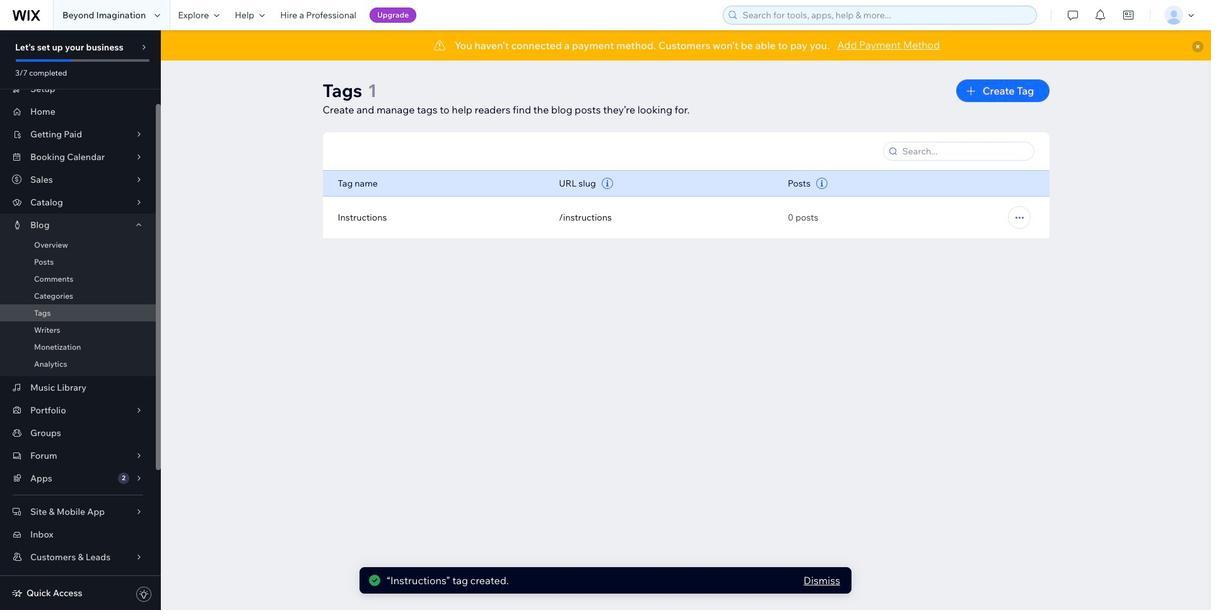 Task type: describe. For each thing, give the bounding box(es) containing it.
Search for tools, apps, help & more... field
[[739, 6, 1033, 24]]

Search... field
[[899, 143, 1030, 160]]



Task type: locate. For each thing, give the bounding box(es) containing it.
sidebar element
[[0, 30, 161, 611]]

1 vertical spatial alert
[[360, 568, 852, 595]]

alert
[[161, 30, 1212, 61], [360, 568, 852, 595]]

0 vertical spatial alert
[[161, 30, 1212, 61]]



Task type: vqa. For each thing, say whether or not it's contained in the screenshot.
SEARCH FOR TOOLS, APPS, HELP & MORE... field
yes



